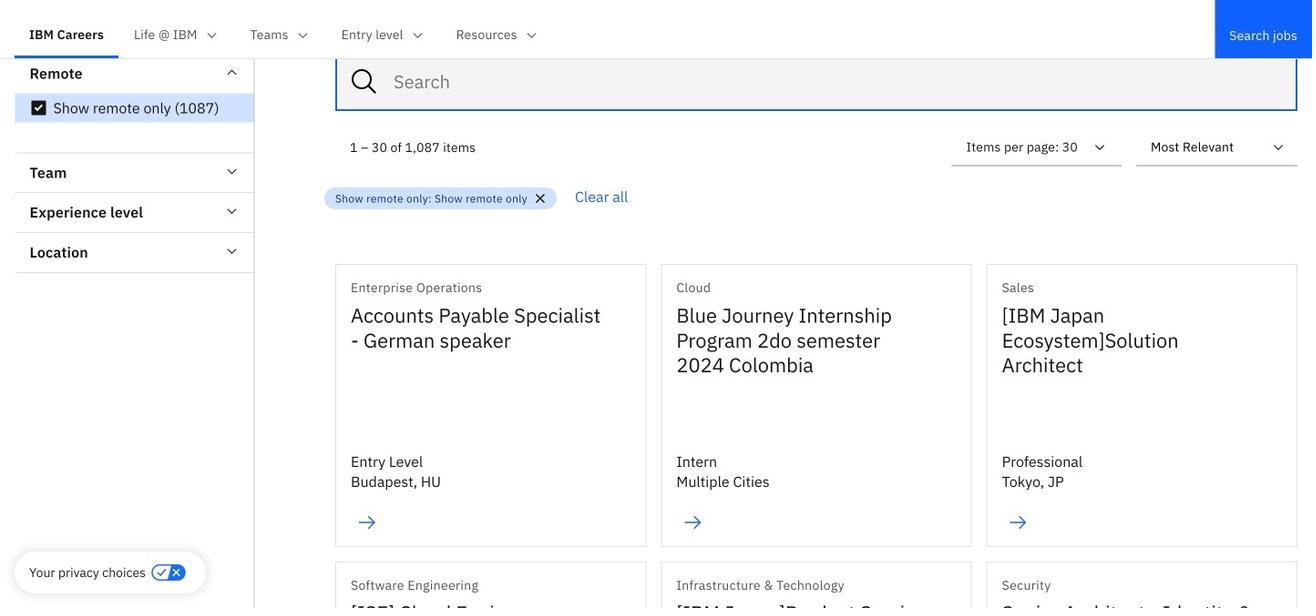Task type: vqa. For each thing, say whether or not it's contained in the screenshot.
Search Element
no



Task type: locate. For each thing, give the bounding box(es) containing it.
your privacy choices element
[[29, 563, 146, 583]]



